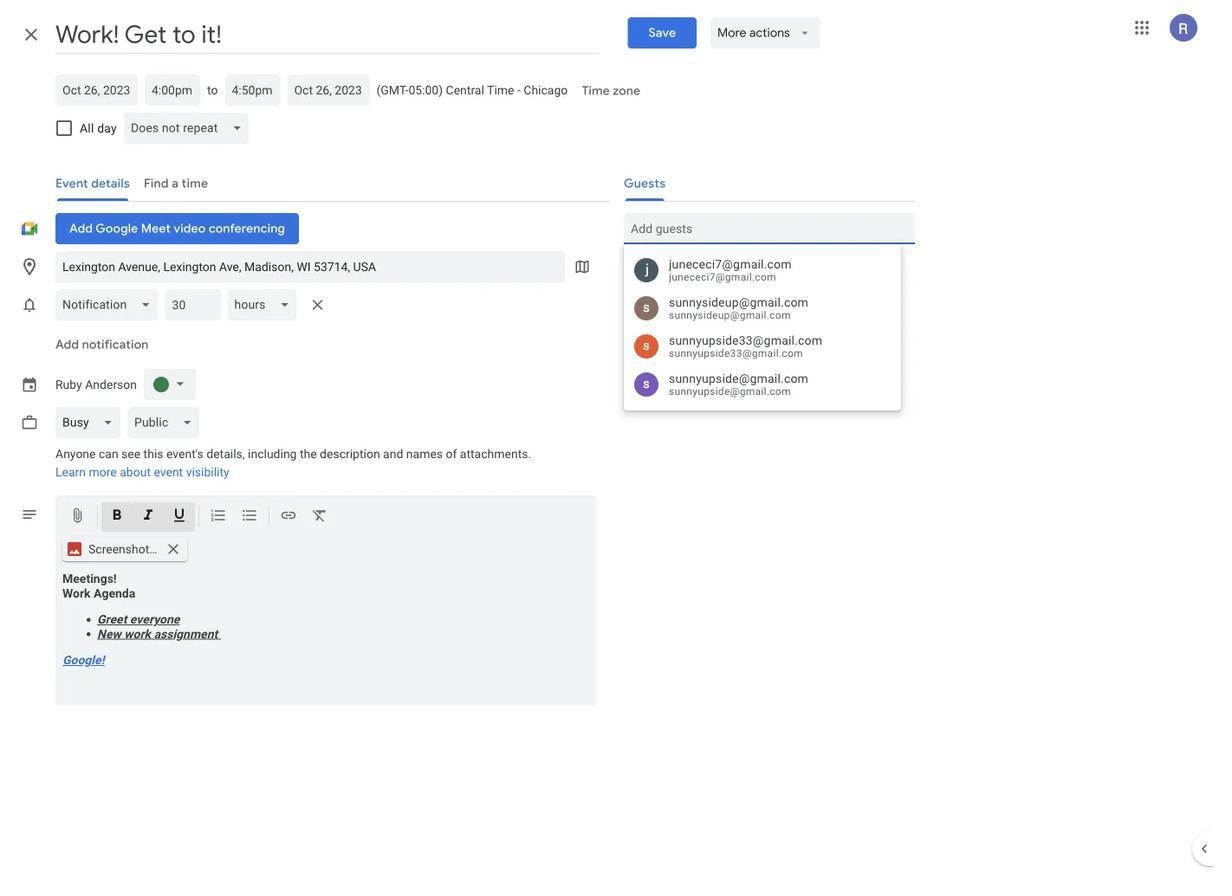 Task type: vqa. For each thing, say whether or not it's contained in the screenshot.
first the sunnyupside33@gmail.com from the bottom
yes



Task type: describe. For each thing, give the bounding box(es) containing it.
add notification
[[55, 337, 149, 353]]

group containing guest permissions
[[610, 269, 915, 373]]

learn more about event visibility link
[[55, 465, 229, 480]]

greet everyone new work assignment
[[97, 613, 221, 641]]

see guest list
[[654, 352, 727, 367]]

time zone
[[582, 83, 641, 99]]

meetings! work agenda
[[62, 572, 135, 601]]

End date text field
[[294, 80, 363, 101]]

time zone button
[[575, 75, 647, 107]]

anyone
[[55, 447, 96, 462]]

including
[[248, 447, 297, 462]]

invite others
[[654, 326, 721, 341]]

permissions
[[659, 274, 725, 289]]

details,
[[207, 447, 245, 462]]

sunnyupside33@gmail.com sunnyupside33@gmail.com
[[669, 333, 823, 360]]

invite
[[654, 326, 684, 341]]

work
[[124, 627, 151, 641]]

Start time text field
[[152, 80, 193, 101]]

new
[[97, 627, 121, 641]]

see
[[121, 447, 141, 462]]

list box containing junececi7@gmail.com
[[624, 251, 901, 404]]

add notification button
[[49, 324, 155, 366]]

zone
[[613, 83, 641, 99]]

more
[[718, 25, 747, 41]]

Title text field
[[55, 16, 600, 54]]

day
[[97, 121, 117, 135]]

actions
[[750, 25, 790, 41]]

sunnysideup@gmail.com inside sunnysideup@gmail.com sunnysideup@gmail.com
[[669, 309, 791, 321]]

Location text field
[[62, 251, 558, 283]]

guest
[[677, 352, 708, 367]]

anderson
[[85, 378, 137, 392]]

others
[[687, 326, 721, 341]]

formatting options toolbar
[[55, 496, 596, 538]]

1 sunnyupside@gmail.com from the top
[[669, 372, 809, 386]]

bulleted list image
[[241, 507, 258, 527]]

(gmt-05:00) central time - chicago
[[377, 83, 568, 97]]

event's
[[166, 447, 204, 462]]

names
[[406, 447, 443, 462]]

Description text field
[[55, 572, 596, 702]]

save button
[[628, 17, 697, 49]]

arrow_drop_down
[[797, 25, 813, 41]]

of
[[446, 447, 457, 462]]

Hours in advance for notification number field
[[172, 290, 214, 321]]

05:00)
[[409, 83, 443, 97]]

1 junececi7@gmail.com from the top
[[669, 257, 792, 271]]

remove formatting image
[[311, 507, 329, 527]]

sunnyupside@gmail.com sunnyupside@gmail.com
[[669, 372, 809, 398]]

0 horizontal spatial time
[[487, 83, 514, 97]]

attachments.
[[460, 447, 531, 462]]

chicago
[[524, 83, 568, 97]]

meetings!
[[62, 572, 117, 586]]

see
[[654, 352, 674, 367]]

anyone can see this event's details, including the description and names of attachments. learn more about event visibility
[[55, 447, 531, 480]]

save
[[649, 25, 676, 41]]



Task type: locate. For each thing, give the bounding box(es) containing it.
1 horizontal spatial event
[[695, 300, 724, 315]]

sunnyupside33@gmail.com inside sunnyupside33@gmail.com sunnyupside33@gmail.com
[[669, 347, 803, 360]]

End time text field
[[232, 80, 273, 101]]

event inside anyone can see this event's details, including the description and names of attachments. learn more about event visibility
[[154, 465, 183, 480]]

more actions arrow_drop_down
[[718, 25, 813, 41]]

ruby anderson
[[55, 378, 137, 392]]

0 horizontal spatial event
[[154, 465, 183, 480]]

about
[[120, 465, 151, 480]]

sunnyupside33@gmail.com up sunnyupside@gmail.com sunnyupside@gmail.com
[[669, 347, 803, 360]]

sunnyupside33@gmail.com down sunnysideup@gmail.com sunnysideup@gmail.com
[[669, 333, 823, 348]]

group
[[610, 269, 915, 373]]

2 sunnyupside33@gmail.com from the top
[[669, 347, 803, 360]]

sunnyupside@gmail.com
[[669, 372, 809, 386], [669, 386, 791, 398]]

learn
[[55, 465, 86, 480]]

sunnyupside33@gmail.com
[[669, 333, 823, 348], [669, 347, 803, 360]]

all day
[[80, 121, 117, 135]]

junececi7@gmail.com junececi7@gmail.com
[[669, 257, 792, 283]]

1 horizontal spatial time
[[582, 83, 610, 99]]

sunnysideup@gmail.com down junececi7@gmail.com junececi7@gmail.com
[[669, 295, 809, 310]]

(gmt-
[[377, 83, 409, 97]]

guest permissions
[[624, 274, 725, 289]]

Guests text field
[[631, 213, 908, 244]]

insert link image
[[280, 507, 297, 527]]

0 vertical spatial event
[[695, 300, 724, 315]]

google! link
[[62, 654, 104, 668]]

junececi7@gmail.com up the permissions
[[669, 257, 792, 271]]

time inside button
[[582, 83, 610, 99]]

this
[[144, 447, 163, 462]]

2 junececi7@gmail.com from the top
[[669, 271, 777, 283]]

time
[[487, 83, 514, 97], [582, 83, 610, 99]]

time left -
[[487, 83, 514, 97]]

modify event
[[654, 300, 724, 315]]

underline image
[[171, 507, 188, 527]]

and
[[383, 447, 403, 462]]

sunnyupside@gmail.com inside sunnyupside@gmail.com sunnyupside@gmail.com
[[669, 386, 791, 398]]

central
[[446, 83, 484, 97]]

add
[[55, 337, 79, 353]]

guest
[[624, 274, 656, 289]]

1 sunnyupside33@gmail.com from the top
[[669, 333, 823, 348]]

None field
[[124, 113, 256, 144], [55, 290, 165, 321], [227, 290, 304, 321], [55, 407, 127, 439], [127, 407, 206, 439], [124, 113, 256, 144], [55, 290, 165, 321], [227, 290, 304, 321], [55, 407, 127, 439], [127, 407, 206, 439]]

junececi7@gmail.com up sunnysideup@gmail.com sunnysideup@gmail.com
[[669, 271, 777, 283]]

agenda
[[94, 586, 135, 601]]

sunnysideup@gmail.com up others
[[669, 309, 791, 321]]

30 hours before element
[[55, 286, 331, 324]]

description
[[320, 447, 380, 462]]

the
[[300, 447, 317, 462]]

event
[[695, 300, 724, 315], [154, 465, 183, 480]]

all
[[80, 121, 94, 135]]

event up others
[[695, 300, 724, 315]]

more
[[89, 465, 117, 480]]

junececi7@gmail.com
[[669, 257, 792, 271], [669, 271, 777, 283]]

Start date text field
[[62, 80, 131, 101]]

event down this
[[154, 465, 183, 480]]

greet
[[97, 613, 127, 627]]

google!
[[62, 654, 104, 668]]

notification
[[82, 337, 149, 353]]

visibility
[[186, 465, 229, 480]]

ruby
[[55, 378, 82, 392]]

modify
[[654, 300, 692, 315]]

1 sunnysideup@gmail.com from the top
[[669, 295, 809, 310]]

italic image
[[140, 507, 157, 527]]

can
[[99, 447, 118, 462]]

sunnysideup@gmail.com sunnysideup@gmail.com
[[669, 295, 809, 321]]

numbered list image
[[210, 507, 227, 527]]

junececi7@gmail.com inside junececi7@gmail.com junececi7@gmail.com
[[669, 271, 777, 283]]

to
[[207, 83, 218, 97]]

2 sunnyupside@gmail.com from the top
[[669, 386, 791, 398]]

-
[[517, 83, 521, 97]]

bold image
[[108, 507, 126, 527]]

time left zone
[[582, 83, 610, 99]]

list
[[711, 352, 727, 367]]

work
[[62, 586, 91, 601]]

everyone
[[130, 613, 180, 627]]

list box
[[624, 251, 901, 404]]

sunnysideup@gmail.com
[[669, 295, 809, 310], [669, 309, 791, 321]]

2 sunnysideup@gmail.com from the top
[[669, 309, 791, 321]]

1 vertical spatial event
[[154, 465, 183, 480]]

assignment
[[154, 627, 218, 641]]



